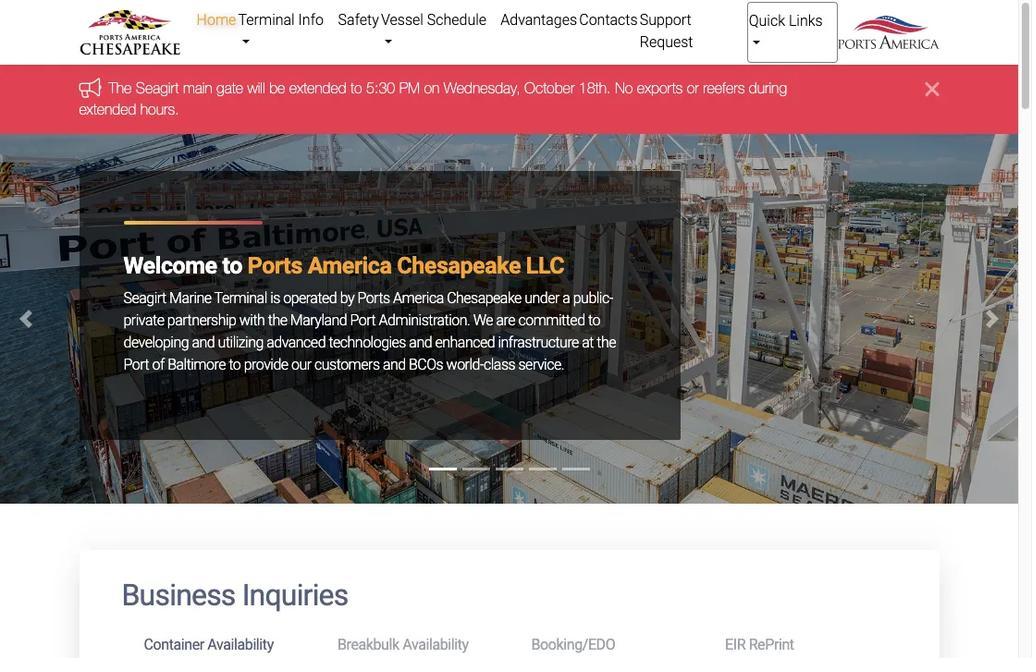 Task type: describe. For each thing, give the bounding box(es) containing it.
enhanced
[[435, 334, 495, 351]]

contacts
[[579, 11, 638, 29]]

exports
[[637, 80, 683, 97]]

terminal info link
[[237, 2, 337, 61]]

quick
[[749, 12, 785, 30]]

breakbulk availability
[[338, 636, 469, 654]]

our
[[291, 356, 311, 374]]

0 vertical spatial extended
[[289, 80, 347, 97]]

5:30
[[366, 80, 395, 97]]

eir reprint link
[[703, 629, 897, 659]]

links
[[789, 12, 823, 30]]

or
[[687, 80, 699, 97]]

chesapeake inside the seagirt marine terminal is operated by ports america chesapeake under a public- private partnership with the maryland port administration.                         we are committed to developing and utilizing advanced technologies and enhanced infrastructure at the port of baltimore to provide                         our customers and bcos world-class service.
[[447, 289, 522, 307]]

welcome
[[123, 252, 217, 279]]

administration.
[[379, 312, 470, 329]]

0 horizontal spatial and
[[192, 334, 215, 351]]

ports inside the seagirt marine terminal is operated by ports america chesapeake under a public- private partnership with the maryland port administration.                         we are committed to developing and utilizing advanced technologies and enhanced infrastructure at the port of baltimore to provide                         our customers and bcos world-class service.
[[357, 289, 390, 307]]

by
[[340, 289, 354, 307]]

a
[[563, 289, 570, 307]]

quick links link
[[747, 2, 838, 63]]

advantages
[[501, 11, 577, 29]]

america inside the seagirt marine terminal is operated by ports america chesapeake under a public- private partnership with the maryland port administration.                         we are committed to developing and utilizing advanced technologies and enhanced infrastructure at the port of baltimore to provide                         our customers and bcos world-class service.
[[393, 289, 444, 307]]

service.
[[519, 356, 564, 374]]

quick links
[[749, 12, 823, 30]]

we
[[473, 312, 493, 329]]

on
[[424, 80, 440, 97]]

ports america chesapeake image
[[0, 134, 1019, 575]]

eir reprint
[[725, 636, 794, 654]]

seagirt marine terminal is operated by ports america chesapeake under a public- private partnership with the maryland port administration.                         we are committed to developing and utilizing advanced technologies and enhanced infrastructure at the port of baltimore to provide                         our customers and bcos world-class service.
[[123, 289, 616, 374]]

world-
[[446, 356, 484, 374]]

at
[[582, 334, 594, 351]]

breakbulk availability link
[[315, 629, 509, 659]]

customers
[[315, 356, 380, 374]]

advantages link
[[500, 2, 578, 39]]

reprint
[[749, 636, 794, 654]]

eir
[[725, 636, 746, 654]]

the seagirt main gate will be extended to 5:30 pm on wednesday, october 18th.  no exports or reefers during extended hours. link
[[79, 80, 787, 117]]

home terminal info
[[197, 11, 324, 29]]

schedule
[[427, 11, 487, 29]]

booking/edo
[[531, 636, 615, 654]]

infrastructure
[[498, 334, 579, 351]]

close image
[[926, 78, 939, 100]]

to down utilizing
[[229, 356, 241, 374]]

welcome to ports america chesapeake llc
[[123, 252, 565, 279]]

vessel schedule link
[[380, 2, 500, 61]]

october
[[525, 80, 575, 97]]

terminal inside the seagirt marine terminal is operated by ports america chesapeake under a public- private partnership with the maryland port administration.                         we are committed to developing and utilizing advanced technologies and enhanced infrastructure at the port of baltimore to provide                         our customers and bcos world-class service.
[[214, 289, 267, 307]]

inquiries
[[242, 578, 348, 613]]

advantages contacts support request
[[501, 11, 693, 51]]

developing
[[123, 334, 189, 351]]

technologies
[[329, 334, 406, 351]]

to down the public-
[[588, 312, 600, 329]]

vessel
[[381, 11, 424, 29]]

under
[[525, 289, 560, 307]]

main
[[183, 80, 212, 97]]

committed
[[518, 312, 585, 329]]

with
[[239, 312, 265, 329]]

contacts link
[[578, 2, 639, 39]]

0 vertical spatial chesapeake
[[397, 252, 521, 279]]

safety
[[338, 11, 379, 29]]

operated
[[283, 289, 337, 307]]

of
[[152, 356, 164, 374]]

provide
[[244, 356, 288, 374]]

support
[[640, 11, 692, 29]]

0 horizontal spatial ports
[[248, 252, 302, 279]]

0 vertical spatial the
[[268, 312, 287, 329]]

marine
[[169, 289, 211, 307]]

container
[[144, 636, 204, 654]]



Task type: locate. For each thing, give the bounding box(es) containing it.
and down partnership
[[192, 334, 215, 351]]

1 horizontal spatial the
[[597, 334, 616, 351]]

the right at
[[597, 334, 616, 351]]

the seagirt main gate will be extended to 5:30 pm on wednesday, october 18th.  no exports or reefers during extended hours.
[[79, 80, 787, 117]]

1 horizontal spatial america
[[393, 289, 444, 307]]

availability
[[208, 636, 274, 654], [403, 636, 469, 654]]

ports right by
[[357, 289, 390, 307]]

availability for container availability
[[208, 636, 274, 654]]

1 horizontal spatial ports
[[357, 289, 390, 307]]

2 availability from the left
[[403, 636, 469, 654]]

class
[[484, 356, 515, 374]]

maryland
[[290, 312, 347, 329]]

safety vessel schedule
[[338, 11, 487, 29]]

0 horizontal spatial america
[[308, 252, 392, 279]]

0 vertical spatial seagirt
[[136, 80, 179, 97]]

baltimore
[[168, 356, 226, 374]]

1 vertical spatial ports
[[357, 289, 390, 307]]

bcos
[[409, 356, 443, 374]]

bullhorn image
[[79, 78, 109, 98]]

availability right breakbulk
[[403, 636, 469, 654]]

terminal
[[238, 11, 295, 29], [214, 289, 267, 307]]

home
[[197, 11, 236, 29]]

advanced
[[267, 334, 326, 351]]

container availability
[[144, 636, 274, 654]]

extended down the
[[79, 101, 136, 117]]

terminal up with
[[214, 289, 267, 307]]

0 vertical spatial terminal
[[238, 11, 295, 29]]

request
[[640, 33, 693, 51]]

availability down business inquiries
[[208, 636, 274, 654]]

seagirt up hours. at the left
[[136, 80, 179, 97]]

seagirt inside the seagirt main gate will be extended to 5:30 pm on wednesday, october 18th.  no exports or reefers during extended hours.
[[136, 80, 179, 97]]

llc
[[526, 252, 565, 279]]

0 horizontal spatial the
[[268, 312, 287, 329]]

0 horizontal spatial port
[[123, 356, 149, 374]]

home link
[[196, 2, 237, 39]]

18th.
[[579, 80, 611, 97]]

america up administration.
[[393, 289, 444, 307]]

booking/edo link
[[509, 629, 703, 659]]

1 vertical spatial chesapeake
[[447, 289, 522, 307]]

0 horizontal spatial extended
[[79, 101, 136, 117]]

1 horizontal spatial port
[[350, 312, 376, 329]]

to left 5:30
[[351, 80, 362, 97]]

safety link
[[337, 2, 380, 39]]

the
[[268, 312, 287, 329], [597, 334, 616, 351]]

info
[[298, 11, 324, 29]]

extended
[[289, 80, 347, 97], [79, 101, 136, 117]]

terminal left info
[[238, 11, 295, 29]]

are
[[496, 312, 515, 329]]

chesapeake
[[397, 252, 521, 279], [447, 289, 522, 307]]

during
[[749, 80, 787, 97]]

to
[[351, 80, 362, 97], [222, 252, 242, 279], [588, 312, 600, 329], [229, 356, 241, 374]]

the seagirt main gate will be extended to 5:30 pm on wednesday, october 18th.  no exports or reefers during extended hours. alert
[[0, 63, 1019, 134]]

1 horizontal spatial extended
[[289, 80, 347, 97]]

reefers
[[703, 80, 745, 97]]

support request link
[[639, 2, 747, 61]]

1 horizontal spatial availability
[[403, 636, 469, 654]]

port left of
[[123, 356, 149, 374]]

wednesday,
[[444, 80, 520, 97]]

private
[[123, 312, 164, 329]]

port
[[350, 312, 376, 329], [123, 356, 149, 374]]

1 vertical spatial seagirt
[[123, 289, 166, 307]]

hours.
[[140, 101, 179, 117]]

0 vertical spatial ports
[[248, 252, 302, 279]]

ports up is
[[248, 252, 302, 279]]

availability for breakbulk availability
[[403, 636, 469, 654]]

container availability link
[[122, 629, 315, 659]]

no
[[615, 80, 633, 97]]

america
[[308, 252, 392, 279], [393, 289, 444, 307]]

the down is
[[268, 312, 287, 329]]

business
[[122, 578, 235, 613]]

partnership
[[167, 312, 236, 329]]

1 vertical spatial terminal
[[214, 289, 267, 307]]

availability inside 'link'
[[208, 636, 274, 654]]

will
[[247, 80, 265, 97]]

utilizing
[[218, 334, 263, 351]]

business inquiries
[[122, 578, 348, 613]]

to up with
[[222, 252, 242, 279]]

and left bcos
[[383, 356, 406, 374]]

the
[[109, 80, 132, 97]]

be
[[269, 80, 285, 97]]

pm
[[399, 80, 420, 97]]

seagirt
[[136, 80, 179, 97], [123, 289, 166, 307]]

1 vertical spatial the
[[597, 334, 616, 351]]

1 availability from the left
[[208, 636, 274, 654]]

seagirt up private
[[123, 289, 166, 307]]

0 vertical spatial port
[[350, 312, 376, 329]]

port up technologies
[[350, 312, 376, 329]]

0 horizontal spatial availability
[[208, 636, 274, 654]]

and
[[192, 334, 215, 351], [409, 334, 432, 351], [383, 356, 406, 374]]

ports
[[248, 252, 302, 279], [357, 289, 390, 307]]

2 horizontal spatial and
[[409, 334, 432, 351]]

1 horizontal spatial and
[[383, 356, 406, 374]]

1 vertical spatial port
[[123, 356, 149, 374]]

1 vertical spatial america
[[393, 289, 444, 307]]

is
[[270, 289, 280, 307]]

to inside the seagirt main gate will be extended to 5:30 pm on wednesday, october 18th.  no exports or reefers during extended hours.
[[351, 80, 362, 97]]

breakbulk
[[338, 636, 399, 654]]

america up by
[[308, 252, 392, 279]]

gate
[[217, 80, 243, 97]]

public-
[[573, 289, 613, 307]]

extended right be at the left of the page
[[289, 80, 347, 97]]

seagirt inside the seagirt marine terminal is operated by ports america chesapeake under a public- private partnership with the maryland port administration.                         we are committed to developing and utilizing advanced technologies and enhanced infrastructure at the port of baltimore to provide                         our customers and bcos world-class service.
[[123, 289, 166, 307]]

0 vertical spatial america
[[308, 252, 392, 279]]

and down administration.
[[409, 334, 432, 351]]

1 vertical spatial extended
[[79, 101, 136, 117]]



Task type: vqa. For each thing, say whether or not it's contained in the screenshot.
'open' at top
no



